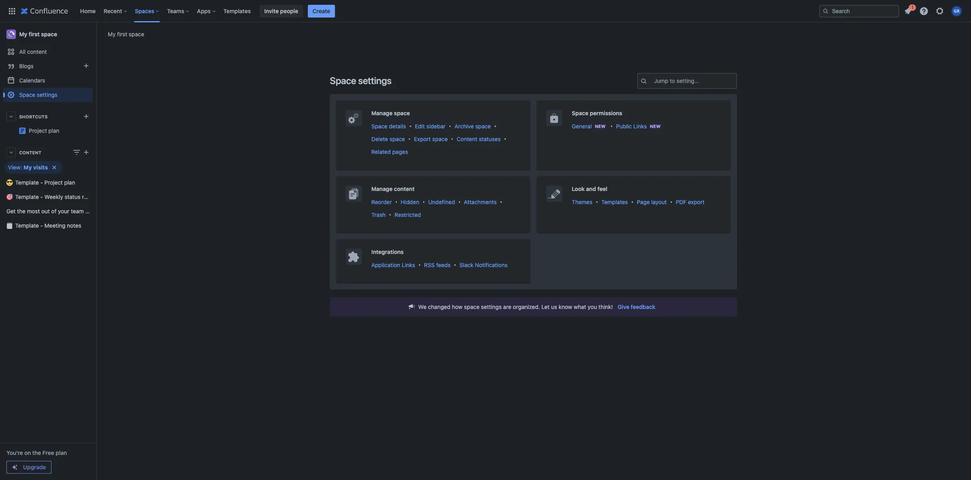 Task type: locate. For each thing, give the bounding box(es) containing it.
content up view: my visits
[[19, 150, 41, 155]]

invite people
[[264, 7, 298, 14]]

1 horizontal spatial space settings
[[330, 75, 392, 86]]

manage up space details "link"
[[371, 110, 393, 117]]

you're on the free plan
[[6, 450, 67, 457]]

- down visits
[[40, 179, 43, 186]]

1 horizontal spatial templates
[[602, 199, 628, 206]]

content down archive
[[457, 136, 477, 143]]

public
[[616, 123, 632, 130]]

1 horizontal spatial project plan
[[93, 124, 123, 131]]

most
[[27, 208, 40, 215]]

upgrade
[[23, 465, 46, 471]]

links left the new
[[634, 123, 647, 130]]

space settings link
[[3, 88, 93, 102]]

:sunglasses: image
[[6, 180, 13, 186], [6, 180, 13, 186]]

3 - from the top
[[40, 222, 43, 229]]

1 vertical spatial template
[[15, 194, 39, 201]]

space down report
[[85, 208, 101, 215]]

content
[[457, 136, 477, 143], [19, 150, 41, 155]]

2 manage from the top
[[371, 186, 393, 193]]

content for content
[[19, 150, 41, 155]]

manage
[[371, 110, 393, 117], [371, 186, 393, 193]]

the right on
[[32, 450, 41, 457]]

visits
[[33, 164, 48, 171]]

1 horizontal spatial content
[[394, 186, 415, 193]]

templates link down feel
[[602, 199, 628, 206]]

templates down feel
[[602, 199, 628, 206]]

meeting
[[44, 222, 65, 229]]

0 vertical spatial manage
[[371, 110, 393, 117]]

banner
[[0, 0, 971, 22]]

0 vertical spatial the
[[17, 208, 25, 215]]

collapse sidebar image
[[87, 26, 105, 42]]

0 vertical spatial links
[[634, 123, 647, 130]]

project for project plan link above 'change view' icon
[[93, 124, 111, 131]]

settings left are
[[481, 304, 502, 311]]

project plan for project plan link above 'change view' icon
[[93, 124, 123, 131]]

templates link
[[221, 5, 253, 17], [602, 199, 628, 206]]

notes
[[67, 222, 81, 229]]

the
[[17, 208, 25, 215], [32, 450, 41, 457]]

0 horizontal spatial templates
[[223, 7, 251, 14]]

my first space link down recent popup button
[[108, 30, 144, 38]]

1 vertical spatial space settings
[[19, 91, 57, 98]]

1 vertical spatial the
[[32, 450, 41, 457]]

1 horizontal spatial templates link
[[602, 199, 628, 206]]

0 vertical spatial -
[[40, 179, 43, 186]]

settings down calendars link
[[37, 91, 57, 98]]

3 template from the top
[[15, 222, 39, 229]]

template up most
[[15, 194, 39, 201]]

my first space link up all content link
[[3, 26, 93, 42]]

status
[[65, 194, 81, 201]]

first down recent popup button
[[117, 31, 127, 37]]

templates inside global element
[[223, 7, 251, 14]]

sidebar
[[427, 123, 446, 130]]

free
[[42, 450, 54, 457]]

0 vertical spatial content
[[27, 48, 47, 55]]

0 horizontal spatial content
[[19, 150, 41, 155]]

first
[[117, 31, 127, 37], [29, 31, 40, 38]]

1 vertical spatial links
[[402, 262, 415, 269]]

0 horizontal spatial content
[[27, 48, 47, 55]]

0 horizontal spatial my first space
[[19, 31, 57, 38]]

archive
[[455, 123, 474, 130]]

1 manage from the top
[[371, 110, 393, 117]]

undefined link
[[428, 199, 455, 206]]

content
[[27, 48, 47, 55], [394, 186, 415, 193]]

content right all
[[27, 48, 47, 55]]

my first space up all content
[[19, 31, 57, 38]]

2 vertical spatial template
[[15, 222, 39, 229]]

templates
[[223, 7, 251, 14], [602, 199, 628, 206]]

0 vertical spatial content
[[457, 136, 477, 143]]

0 vertical spatial templates
[[223, 7, 251, 14]]

- left meeting
[[40, 222, 43, 229]]

rss
[[424, 262, 435, 269]]

links left rss
[[402, 262, 415, 269]]

organized.
[[513, 304, 540, 311]]

:dart: image
[[6, 194, 13, 201]]

all content link
[[3, 45, 93, 59]]

0 horizontal spatial first
[[29, 31, 40, 38]]

1 horizontal spatial my first space
[[108, 31, 144, 37]]

manage space
[[371, 110, 410, 117]]

content up hidden
[[394, 186, 415, 193]]

we
[[418, 304, 427, 311]]

0 horizontal spatial space settings
[[19, 91, 57, 98]]

give
[[618, 304, 630, 311]]

we changed how space settings are organized. let us know what you think!
[[418, 304, 613, 311]]

report
[[82, 194, 98, 201]]

1 vertical spatial -
[[40, 194, 43, 201]]

links for public
[[634, 123, 647, 130]]

- left weekly
[[40, 194, 43, 201]]

project plan link up 'change view' icon
[[3, 124, 123, 138]]

you
[[588, 304, 597, 311]]

template down view: my visits
[[15, 179, 39, 186]]

space up content statuses
[[475, 123, 491, 130]]

links for application
[[402, 262, 415, 269]]

- for meeting
[[40, 222, 43, 229]]

confluence image
[[21, 6, 68, 16], [21, 6, 68, 16]]

hidden
[[401, 199, 419, 206]]

template - weekly status report link
[[3, 190, 98, 205]]

0 horizontal spatial my first space link
[[3, 26, 93, 42]]

settings inside space element
[[37, 91, 57, 98]]

slack notifications
[[460, 262, 508, 269]]

integrations
[[371, 249, 404, 256]]

templates link right apps popup button
[[221, 5, 253, 17]]

upgrade button
[[7, 462, 51, 474]]

2 horizontal spatial settings
[[481, 304, 502, 311]]

settings up manage space
[[358, 75, 392, 86]]

space down 'sidebar'
[[432, 136, 448, 143]]

statuses
[[479, 136, 501, 143]]

content inside space element
[[27, 48, 47, 55]]

out
[[41, 208, 50, 215]]

application links link
[[371, 262, 415, 269]]

give feedback button
[[613, 301, 660, 314]]

1 vertical spatial templates link
[[602, 199, 628, 206]]

space
[[330, 75, 356, 86], [19, 91, 35, 98], [572, 110, 589, 117], [371, 123, 388, 130]]

0 horizontal spatial settings
[[37, 91, 57, 98]]

the right get
[[17, 208, 25, 215]]

1 horizontal spatial content
[[457, 136, 477, 143]]

content inside dropdown button
[[19, 150, 41, 155]]

export
[[688, 199, 705, 206]]

:notepad_spiral: image
[[6, 223, 13, 229]]

template - project plan
[[15, 179, 75, 186]]

delete space
[[371, 136, 405, 143]]

spaces
[[135, 7, 154, 14]]

general link
[[572, 123, 592, 130]]

home link
[[78, 5, 98, 17]]

recent
[[104, 7, 122, 14]]

look and feel
[[572, 186, 608, 193]]

0 horizontal spatial project plan
[[29, 127, 59, 134]]

content statuses
[[457, 136, 501, 143]]

teams
[[167, 7, 184, 14]]

0 vertical spatial templates link
[[221, 5, 253, 17]]

first up all content
[[29, 31, 40, 38]]

2 - from the top
[[40, 194, 43, 201]]

0 vertical spatial settings
[[358, 75, 392, 86]]

space element
[[0, 22, 123, 481]]

page layout link
[[637, 199, 667, 206]]

get the most out of your team space
[[6, 208, 101, 215]]

plan inside the template - project plan link
[[64, 179, 75, 186]]

space settings
[[330, 75, 392, 86], [19, 91, 57, 98]]

attachments link
[[464, 199, 497, 206]]

public links link
[[616, 123, 647, 130]]

space right how at the bottom of page
[[464, 304, 480, 311]]

templates right apps popup button
[[223, 7, 251, 14]]

delete space link
[[371, 136, 405, 143]]

new
[[595, 124, 606, 129]]

themes
[[572, 199, 593, 206]]

1 vertical spatial content
[[19, 150, 41, 155]]

space details
[[371, 123, 406, 130]]

teams button
[[165, 5, 192, 17]]

Search field
[[820, 5, 899, 17]]

0 horizontal spatial links
[[402, 262, 415, 269]]

content statuses link
[[457, 136, 501, 143]]

my first space down recent popup button
[[108, 31, 144, 37]]

to
[[670, 77, 675, 84]]

the inside get the most out of your team space link
[[17, 208, 25, 215]]

permissions
[[590, 110, 622, 117]]

1 horizontal spatial first
[[117, 31, 127, 37]]

0 horizontal spatial the
[[17, 208, 25, 215]]

help icon image
[[919, 6, 929, 16]]

your
[[58, 208, 69, 215]]

template down most
[[15, 222, 39, 229]]

- for weekly
[[40, 194, 43, 201]]

1 horizontal spatial links
[[634, 123, 647, 130]]

0 vertical spatial space settings
[[330, 75, 392, 86]]

create a blog image
[[81, 61, 91, 71]]

1 vertical spatial settings
[[37, 91, 57, 98]]

manage up reorder link
[[371, 186, 393, 193]]

2 vertical spatial -
[[40, 222, 43, 229]]

1 horizontal spatial settings
[[358, 75, 392, 86]]

space up details
[[394, 110, 410, 117]]

1 vertical spatial templates
[[602, 199, 628, 206]]

1 vertical spatial manage
[[371, 186, 393, 193]]

reorder
[[371, 199, 392, 206]]

of
[[51, 208, 56, 215]]

think!
[[599, 304, 613, 311]]

:dart: image
[[6, 194, 13, 201]]

template for template - weekly status report
[[15, 194, 39, 201]]

apps
[[197, 7, 211, 14]]

1 template from the top
[[15, 179, 39, 186]]

2 template from the top
[[15, 194, 39, 201]]

1 horizontal spatial my first space link
[[108, 30, 144, 38]]

templates for templates link to the bottom
[[602, 199, 628, 206]]

content for all content
[[27, 48, 47, 55]]

recent button
[[101, 5, 130, 17]]

1 - from the top
[[40, 179, 43, 186]]

rss feeds
[[424, 262, 451, 269]]

feedback
[[631, 304, 656, 311]]

space down details
[[390, 136, 405, 143]]

my first space inside space element
[[19, 31, 57, 38]]

create a page image
[[81, 148, 91, 157]]

space settings inside space element
[[19, 91, 57, 98]]

my first space
[[108, 31, 144, 37], [19, 31, 57, 38]]

1 vertical spatial content
[[394, 186, 415, 193]]

appswitcher icon image
[[7, 6, 17, 16]]

0 vertical spatial template
[[15, 179, 39, 186]]

- for project
[[40, 179, 43, 186]]

let
[[542, 304, 550, 311]]



Task type: vqa. For each thing, say whether or not it's contained in the screenshot.
4th Getting from the top of the page
no



Task type: describe. For each thing, give the bounding box(es) containing it.
how
[[452, 304, 463, 311]]

shortcuts
[[19, 114, 48, 119]]

what
[[574, 304, 586, 311]]

team
[[71, 208, 84, 215]]

project plan for project plan link underneath shortcuts dropdown button
[[29, 127, 59, 134]]

settings icon image
[[935, 6, 945, 16]]

manage for manage content
[[371, 186, 393, 193]]

themes link
[[572, 199, 593, 206]]

on
[[24, 450, 31, 457]]

weekly
[[44, 194, 63, 201]]

template - weekly status report
[[15, 194, 98, 201]]

2 vertical spatial settings
[[481, 304, 502, 311]]

template for template - project plan
[[15, 179, 39, 186]]

0 horizontal spatial templates link
[[221, 5, 253, 17]]

calendars link
[[3, 73, 93, 88]]

banner containing home
[[0, 0, 971, 22]]

create link
[[308, 5, 335, 17]]

edit
[[415, 123, 425, 130]]

are
[[503, 304, 511, 311]]

project plan link down shortcuts dropdown button
[[29, 127, 59, 134]]

template - project plan link
[[3, 176, 93, 190]]

Search settings text field
[[654, 77, 656, 85]]

content for manage content
[[394, 186, 415, 193]]

people
[[280, 7, 298, 14]]

add shortcut image
[[81, 112, 91, 121]]

apps button
[[195, 5, 219, 17]]

related pages
[[371, 149, 408, 155]]

my up all
[[19, 31, 27, 38]]

look
[[572, 186, 585, 193]]

pdf export
[[676, 199, 705, 206]]

all
[[19, 48, 26, 55]]

pages
[[392, 149, 408, 155]]

jump to setting...
[[654, 77, 699, 84]]

space down spaces
[[129, 31, 144, 37]]

hidden link
[[401, 199, 419, 206]]

project for project plan link underneath shortcuts dropdown button
[[29, 127, 47, 134]]

my right collapse sidebar image at the top of the page
[[108, 31, 116, 37]]

manage for manage space
[[371, 110, 393, 117]]

get
[[6, 208, 16, 215]]

template - meeting notes link
[[3, 219, 93, 233]]

space inside get the most out of your team space link
[[85, 208, 101, 215]]

jump
[[654, 77, 669, 84]]

general new
[[572, 123, 606, 130]]

content for content statuses
[[457, 136, 477, 143]]

search image
[[823, 8, 829, 14]]

notification icon image
[[903, 6, 913, 16]]

application links
[[371, 262, 415, 269]]

all content
[[19, 48, 47, 55]]

page
[[637, 199, 650, 206]]

page layout
[[637, 199, 667, 206]]

rss feeds link
[[424, 262, 451, 269]]

related
[[371, 149, 391, 155]]

view: my visits
[[8, 164, 48, 171]]

us
[[551, 304, 557, 311]]

changed
[[428, 304, 451, 311]]

:notepad_spiral: image
[[6, 223, 13, 229]]

know
[[559, 304, 572, 311]]

templates for leftmost templates link
[[223, 7, 251, 14]]

template for template - meeting notes
[[15, 222, 39, 229]]

template - project plan image
[[19, 128, 26, 134]]

feel
[[598, 186, 608, 193]]

space up all content link
[[41, 31, 57, 38]]

give feedback
[[618, 304, 656, 311]]

restricted link
[[395, 212, 421, 219]]

archive space link
[[455, 123, 491, 130]]

slack notifications link
[[460, 262, 508, 269]]

create
[[313, 7, 330, 14]]

change view image
[[72, 148, 81, 157]]

slack
[[460, 262, 474, 269]]

blogs link
[[3, 59, 93, 73]]

pdf
[[676, 199, 687, 206]]

export space
[[414, 136, 448, 143]]

export
[[414, 136, 431, 143]]

content button
[[3, 145, 93, 160]]

clear view image
[[49, 163, 59, 173]]

view:
[[8, 164, 22, 171]]

feeds
[[436, 262, 451, 269]]

restricted
[[395, 212, 421, 219]]

global element
[[5, 0, 818, 22]]

my right view:
[[24, 164, 32, 171]]

details
[[389, 123, 406, 130]]

edit sidebar link
[[415, 123, 446, 130]]

calendars
[[19, 77, 45, 84]]

shortcuts button
[[3, 109, 93, 124]]

space permissions
[[572, 110, 622, 117]]

application
[[371, 262, 400, 269]]

first inside space element
[[29, 31, 40, 38]]

attachments
[[464, 199, 497, 206]]

archive space
[[455, 123, 491, 130]]

1
[[912, 4, 914, 10]]

1 horizontal spatial the
[[32, 450, 41, 457]]

layout
[[651, 199, 667, 206]]

blogs
[[19, 63, 34, 69]]

space details link
[[371, 123, 406, 130]]

and
[[586, 186, 596, 193]]

premium image
[[12, 465, 18, 471]]

trash link
[[371, 212, 386, 219]]

spaces button
[[133, 5, 162, 17]]

pdf export link
[[676, 199, 705, 206]]



